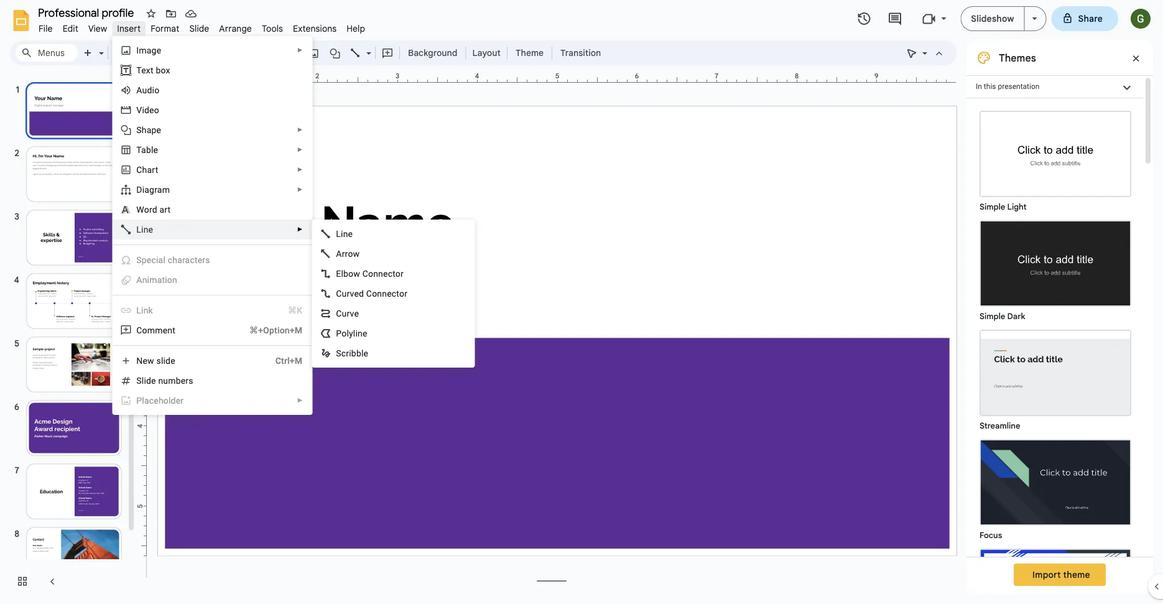 Task type: describe. For each thing, give the bounding box(es) containing it.
ord
[[144, 204, 157, 215]]

rrow
[[342, 249, 360, 259]]

menu item containing p
[[113, 391, 312, 411]]

shape s element
[[136, 125, 165, 135]]

⌘+option+m
[[249, 325, 303, 335]]

menu item containing spe
[[113, 250, 312, 270]]

curved connector c element
[[336, 288, 411, 299]]

line
[[136, 224, 153, 235]]

c for h
[[136, 165, 142, 175]]

slid
[[136, 375, 151, 386]]

video v element
[[136, 105, 163, 115]]

this
[[984, 82, 996, 91]]

dio
[[147, 85, 159, 95]]

s hape
[[136, 125, 161, 135]]

light
[[1007, 202, 1027, 212]]

Simple Light radio
[[974, 105, 1138, 604]]

u
[[142, 85, 147, 95]]

Rename text field
[[34, 5, 141, 20]]

arrange
[[219, 23, 252, 34]]

chart h element
[[136, 165, 162, 175]]

import
[[1033, 569, 1061, 580]]

ideo
[[142, 105, 159, 115]]

format menu item
[[146, 21, 184, 36]]

background
[[408, 47, 458, 58]]

w ord art
[[136, 204, 171, 215]]

elbow connector e element
[[336, 268, 407, 279]]

menu item containing lin
[[113, 300, 312, 320]]

slide menu item
[[184, 21, 214, 36]]

transition button
[[555, 44, 607, 62]]

extensions menu item
[[288, 21, 342, 36]]

Star checkbox
[[142, 5, 160, 22]]

n
[[136, 356, 143, 366]]

layout
[[472, 47, 501, 58]]

import theme button
[[1014, 564, 1106, 586]]

line l element
[[336, 229, 357, 239]]

theme button
[[510, 44, 549, 62]]

► for le
[[297, 146, 303, 153]]

connector for c urved connector
[[366, 288, 408, 299]]

slideshow
[[971, 13, 1014, 24]]

option group inside themes section
[[967, 98, 1143, 604]]

characters
[[168, 255, 210, 265]]

6 ► from the top
[[297, 226, 303, 233]]

a for nimation
[[136, 275, 142, 285]]

connector for e lbow connector
[[362, 268, 404, 279]]

l ine
[[336, 229, 353, 239]]

a rrow
[[336, 249, 360, 259]]

ctrl+m element
[[261, 355, 303, 367]]

⌘k element
[[273, 304, 303, 317]]

v ideo
[[136, 105, 159, 115]]

k
[[148, 305, 153, 315]]

Menus field
[[16, 44, 78, 62]]

help
[[347, 23, 365, 34]]

new slide n element
[[136, 356, 179, 366]]

background button
[[402, 44, 463, 62]]

► for p laceholder
[[297, 397, 303, 404]]

spe c ial characters
[[136, 255, 210, 265]]

e
[[336, 268, 341, 279]]

view menu item
[[83, 21, 112, 36]]

Streamline radio
[[974, 323, 1138, 433]]

select line image
[[363, 45, 371, 49]]

l
[[336, 229, 341, 239]]

menu bar inside menu bar banner
[[34, 16, 370, 37]]

0 horizontal spatial e
[[151, 375, 156, 386]]

view
[[88, 23, 107, 34]]

image i element
[[136, 45, 165, 55]]

ew
[[143, 356, 154, 366]]

► for i mage
[[297, 47, 303, 54]]

focus
[[980, 530, 1002, 540]]

e lbow connector
[[336, 268, 404, 279]]

laceholder
[[142, 395, 184, 406]]

menu containing l
[[312, 220, 475, 368]]

1 horizontal spatial e
[[354, 308, 359, 319]]

table b element
[[136, 145, 162, 155]]

a for u
[[136, 85, 142, 95]]

n ew slide
[[136, 356, 175, 366]]

a for rrow
[[336, 249, 342, 259]]

extensions
[[293, 23, 337, 34]]

link k element
[[136, 305, 157, 315]]

edit
[[63, 23, 78, 34]]

c urved connector
[[336, 288, 408, 299]]

arrange menu item
[[214, 21, 257, 36]]

p for laceholder
[[136, 395, 142, 406]]

d iagram
[[136, 184, 170, 195]]

iagram
[[142, 184, 170, 195]]

menu item containing a
[[113, 270, 312, 290]]

slide
[[156, 356, 175, 366]]

co
[[136, 325, 147, 335]]

text box t element
[[136, 65, 174, 75]]

lin
[[136, 305, 148, 315]]

tools
[[262, 23, 283, 34]]

share
[[1078, 13, 1103, 24]]

theme
[[516, 47, 544, 58]]

cur
[[336, 308, 350, 319]]

m
[[147, 325, 155, 335]]

ta b le
[[136, 145, 158, 155]]

ext
[[141, 65, 153, 75]]

simple dark
[[980, 311, 1026, 321]]

t
[[136, 65, 141, 75]]

menu bar banner
[[0, 0, 1163, 604]]

Shift radio
[[974, 542, 1138, 604]]

mage
[[139, 45, 161, 55]]

cur v e
[[336, 308, 359, 319]]

spe
[[136, 255, 151, 265]]

insert image image
[[307, 44, 321, 62]]

new slide with layout image
[[96, 45, 104, 49]]

h
[[142, 165, 147, 175]]



Task type: vqa. For each thing, say whether or not it's contained in the screenshot.
The 2023
no



Task type: locate. For each thing, give the bounding box(es) containing it.
themes
[[999, 52, 1036, 64]]

ta
[[136, 145, 146, 155]]

audio u element
[[136, 85, 163, 95]]

0 vertical spatial simple
[[980, 202, 1005, 212]]

⌘k
[[288, 305, 303, 315]]

theme
[[1064, 569, 1090, 580]]

connector
[[362, 268, 404, 279], [366, 288, 408, 299]]

0 horizontal spatial c
[[136, 165, 142, 175]]

connector up curved connector c element
[[362, 268, 404, 279]]

slide numbers e element
[[136, 375, 197, 386]]

animation a element
[[136, 275, 181, 285]]

a down spe
[[136, 275, 142, 285]]

art right ord
[[160, 204, 171, 215]]

streamline
[[980, 421, 1021, 431]]

shift image
[[981, 550, 1130, 604]]

3 menu item from the top
[[113, 300, 312, 320]]

► for d iagram
[[297, 186, 303, 193]]

2 menu item from the top
[[113, 270, 312, 290]]

1 vertical spatial art
[[160, 204, 171, 215]]

special characters c element
[[136, 255, 214, 265]]

format
[[151, 23, 179, 34]]

1 horizontal spatial c
[[336, 288, 342, 299]]

1 vertical spatial c
[[336, 288, 342, 299]]

1 menu item from the top
[[113, 250, 312, 270]]

1 vertical spatial simple
[[980, 311, 1005, 321]]

line q element
[[136, 224, 157, 235]]

connector down elbow connector e element
[[366, 288, 408, 299]]

hape
[[142, 125, 161, 135]]

menu
[[94, 0, 312, 415], [312, 220, 475, 368]]

ment
[[155, 325, 175, 335]]

lin k
[[136, 305, 153, 315]]

share button
[[1052, 6, 1119, 31]]

art for c h art
[[147, 165, 158, 175]]

1 vertical spatial connector
[[366, 288, 408, 299]]

1 horizontal spatial p
[[336, 328, 342, 338]]

simple inside radio
[[980, 202, 1005, 212]]

⌘+option+m element
[[234, 324, 303, 337]]

d
[[136, 184, 142, 195]]

presentation
[[998, 82, 1040, 91]]

v
[[350, 308, 354, 319]]

insert menu item
[[112, 21, 146, 36]]

p olyline
[[336, 328, 367, 338]]

comment m element
[[136, 325, 179, 335]]

arrow a element
[[336, 249, 363, 259]]

menu bar containing file
[[34, 16, 370, 37]]

c h art
[[136, 165, 158, 175]]

simple light
[[980, 202, 1027, 212]]

e right cur on the left of page
[[354, 308, 359, 319]]

a up "e"
[[336, 249, 342, 259]]

mode and view toolbar
[[902, 40, 949, 65]]

art for w ord art
[[160, 204, 171, 215]]

► for s hape
[[297, 126, 303, 133]]

simple for simple dark
[[980, 311, 1005, 321]]

1 horizontal spatial art
[[160, 204, 171, 215]]

box
[[156, 65, 170, 75]]

simple for simple light
[[980, 202, 1005, 212]]

file
[[39, 23, 53, 34]]

slide
[[189, 23, 209, 34]]

in this presentation tab
[[967, 75, 1143, 98]]

ine
[[341, 229, 353, 239]]

co m ment
[[136, 325, 175, 335]]

art up d iagram
[[147, 165, 158, 175]]

p down cur on the left of page
[[336, 328, 342, 338]]

menu item down numbers
[[113, 391, 312, 411]]

menu bar
[[34, 16, 370, 37]]

navigation
[[0, 70, 137, 604]]

olyline
[[342, 328, 367, 338]]

4 menu item from the top
[[113, 391, 312, 411]]

0 vertical spatial a
[[136, 85, 142, 95]]

main toolbar
[[77, 44, 607, 62]]

0 horizontal spatial art
[[147, 165, 158, 175]]

insert
[[117, 23, 141, 34]]

themes application
[[0, 0, 1163, 604]]

art
[[147, 165, 158, 175], [160, 204, 171, 215]]

4 ► from the top
[[297, 166, 303, 173]]

diagram d element
[[136, 184, 174, 195]]

► for art
[[297, 166, 303, 173]]

simple left dark
[[980, 311, 1005, 321]]

help menu item
[[342, 21, 370, 36]]

le
[[151, 145, 158, 155]]

p
[[336, 328, 342, 338], [136, 395, 142, 406]]

simple left light
[[980, 202, 1005, 212]]

p laceholder
[[136, 395, 184, 406]]

menu item up ment at the left of the page
[[113, 300, 312, 320]]

3 ► from the top
[[297, 146, 303, 153]]

lbow
[[341, 268, 360, 279]]

menu item down characters
[[113, 270, 312, 290]]

scribble
[[336, 348, 368, 358]]

import theme
[[1033, 569, 1090, 580]]

Focus radio
[[974, 433, 1138, 542]]

a
[[136, 85, 142, 95], [336, 249, 342, 259], [136, 275, 142, 285]]

slideshow button
[[961, 6, 1025, 31]]

shape image
[[328, 44, 342, 62]]

menu item
[[113, 250, 312, 270], [113, 270, 312, 290], [113, 300, 312, 320], [113, 391, 312, 411]]

v
[[136, 105, 142, 115]]

presentation options image
[[1032, 17, 1037, 20]]

0 vertical spatial p
[[336, 328, 342, 338]]

menu item up nimation
[[113, 250, 312, 270]]

7 ► from the top
[[297, 397, 303, 404]]

slid e numbers
[[136, 375, 193, 386]]

i
[[136, 45, 139, 55]]

b
[[146, 145, 151, 155]]

simple inside radio
[[980, 311, 1005, 321]]

scribble d element
[[336, 348, 372, 358]]

1 ► from the top
[[297, 47, 303, 54]]

option group containing simple light
[[967, 98, 1143, 604]]

c for urved
[[336, 288, 342, 299]]

ial
[[156, 255, 165, 265]]

0 vertical spatial connector
[[362, 268, 404, 279]]

0 vertical spatial e
[[354, 308, 359, 319]]

e down n ew slide
[[151, 375, 156, 386]]

c
[[151, 255, 156, 265]]

a u dio
[[136, 85, 159, 95]]

c down "e"
[[336, 288, 342, 299]]

polyline p element
[[336, 328, 371, 338]]

p down slid
[[136, 395, 142, 406]]

1 vertical spatial p
[[136, 395, 142, 406]]

menu containing i
[[94, 0, 312, 415]]

word art w element
[[136, 204, 174, 215]]

0 vertical spatial art
[[147, 165, 158, 175]]

w
[[136, 204, 144, 215]]

curve v element
[[336, 308, 363, 319]]

tools menu item
[[257, 21, 288, 36]]

layout button
[[469, 44, 504, 62]]

numbers
[[158, 375, 193, 386]]

5 ► from the top
[[297, 186, 303, 193]]

Simple Dark radio
[[974, 214, 1138, 323]]

0 vertical spatial c
[[136, 165, 142, 175]]

edit menu item
[[58, 21, 83, 36]]

2 ► from the top
[[297, 126, 303, 133]]

themes section
[[967, 40, 1153, 604]]

2 vertical spatial a
[[136, 275, 142, 285]]

a left dio
[[136, 85, 142, 95]]

1 vertical spatial a
[[336, 249, 342, 259]]

ctrl+m
[[275, 356, 303, 366]]

1 vertical spatial e
[[151, 375, 156, 386]]

t ext box
[[136, 65, 170, 75]]

c up d
[[136, 165, 142, 175]]

1 simple from the top
[[980, 202, 1005, 212]]

p for olyline
[[336, 328, 342, 338]]

urved
[[342, 288, 364, 299]]

s
[[136, 125, 142, 135]]

in this presentation
[[976, 82, 1040, 91]]

dark
[[1007, 311, 1026, 321]]

nimation
[[142, 275, 177, 285]]

0 horizontal spatial p
[[136, 395, 142, 406]]

transition
[[561, 47, 601, 58]]

file menu item
[[34, 21, 58, 36]]

option group
[[967, 98, 1143, 604]]

placeholder p element
[[136, 395, 187, 406]]

c
[[136, 165, 142, 175], [336, 288, 342, 299]]

a nimation
[[136, 275, 177, 285]]

navigation inside themes application
[[0, 70, 137, 604]]

e
[[354, 308, 359, 319], [151, 375, 156, 386]]

►
[[297, 47, 303, 54], [297, 126, 303, 133], [297, 146, 303, 153], [297, 166, 303, 173], [297, 186, 303, 193], [297, 226, 303, 233], [297, 397, 303, 404]]

in
[[976, 82, 982, 91]]

2 simple from the top
[[980, 311, 1005, 321]]



